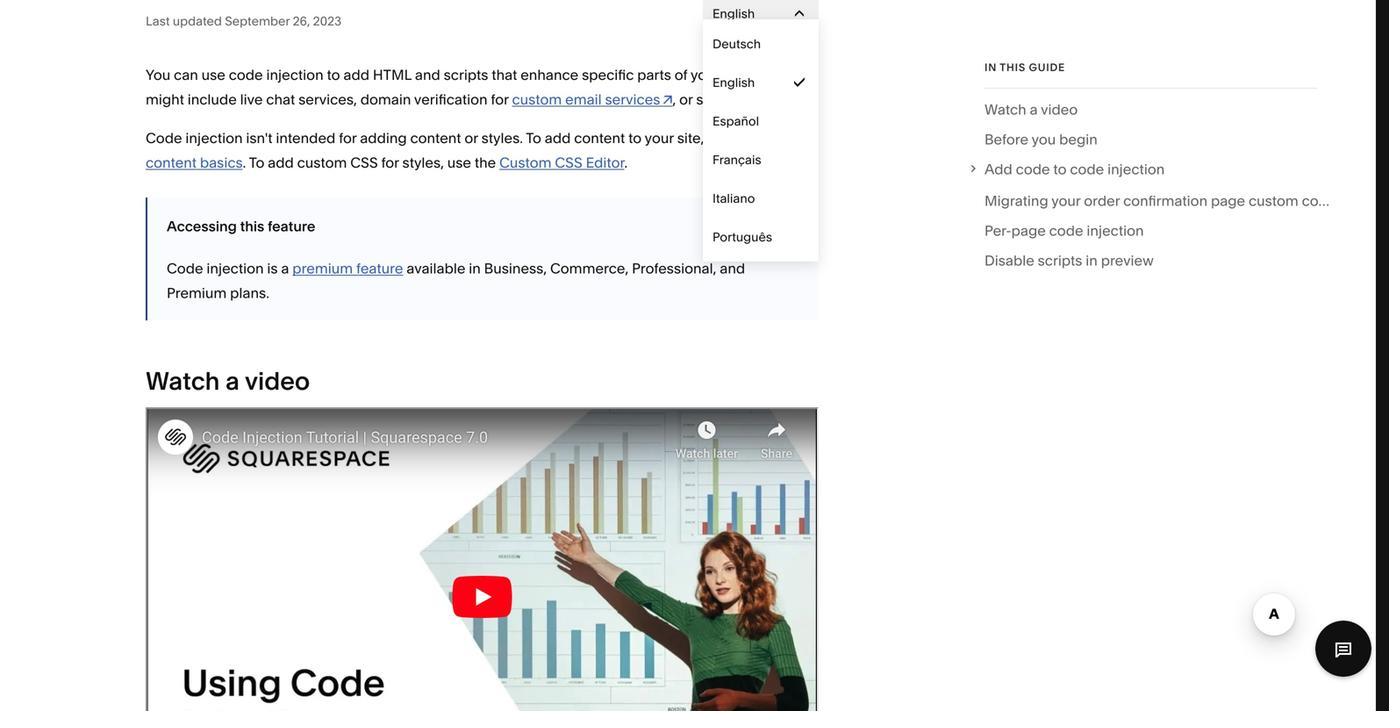 Task type: vqa. For each thing, say whether or not it's contained in the screenshot.
the incognito browser link corresponding to You're testing it while logged out or in an
no



Task type: describe. For each thing, give the bounding box(es) containing it.
preview
[[1102, 252, 1154, 269]]

september
[[225, 14, 290, 29]]

español
[[713, 114, 760, 129]]

intended
[[276, 130, 336, 147]]

injection up "plans."
[[207, 260, 264, 277]]

can
[[174, 66, 198, 83]]

0 vertical spatial a
[[1030, 101, 1038, 118]]

0 horizontal spatial or
[[465, 130, 478, 147]]

isn't
[[246, 130, 273, 147]]

1 css from the left
[[351, 154, 378, 171]]

2 vertical spatial your
[[1052, 192, 1081, 210]]

2 . from the left
[[625, 154, 628, 171]]

include
[[188, 91, 237, 108]]

1 vertical spatial watch a video
[[146, 366, 310, 396]]

2 vertical spatial a
[[226, 366, 240, 396]]

and inside available in business, commerce, professional, and premium plans.
[[720, 260, 746, 277]]

your inside you can use code injection to add html and scripts that enhance specific parts of your site. these might include live chat services, domain verification for
[[691, 66, 720, 83]]

disable
[[985, 252, 1035, 269]]

per-page code injection link
[[985, 219, 1145, 249]]

available
[[407, 260, 466, 277]]

1 . from the left
[[243, 154, 246, 171]]

page inside per-page code injection link
[[1012, 222, 1046, 239]]

enhance
[[521, 66, 579, 83]]

professional,
[[632, 260, 717, 277]]

1 vertical spatial code
[[1303, 192, 1337, 210]]

français
[[713, 152, 762, 167]]

of
[[675, 66, 688, 83]]

pages
[[737, 130, 778, 147]]

code for code injection is a premium feature
[[167, 260, 203, 277]]

português
[[713, 230, 773, 245]]

,
[[673, 91, 676, 108]]

accessing
[[167, 218, 237, 235]]

pages and content basics
[[146, 130, 807, 171]]

in this guide
[[985, 61, 1066, 74]]

code inside you can use code injection to add html and scripts that enhance specific parts of your site. these might include live chat services, domain verification for
[[229, 66, 263, 83]]

content inside pages and content basics
[[146, 154, 197, 171]]

code injection isn't intended for adding content or styles. to add content to your site, visit
[[146, 130, 737, 147]]

confirmation
[[1124, 192, 1208, 210]]

use inside you can use code injection to add html and scripts that enhance specific parts of your site. these might include live chat services, domain verification for
[[202, 66, 226, 83]]

0 horizontal spatial add
[[268, 154, 294, 171]]

specific
[[582, 66, 634, 83]]

2 vertical spatial custom
[[1249, 192, 1299, 210]]

plans.
[[230, 284, 269, 302]]

business,
[[484, 260, 547, 277]]

services,
[[299, 91, 357, 108]]

english button
[[703, 0, 819, 33]]

0 horizontal spatial watch
[[146, 366, 220, 396]]

available in business, commerce, professional, and premium plans.
[[167, 260, 746, 302]]

injection inside you can use code injection to add html and scripts that enhance specific parts of your site. these might include live chat services, domain verification for
[[266, 66, 324, 83]]

per-
[[985, 222, 1012, 239]]

per-page code injection
[[985, 222, 1145, 239]]

basics
[[200, 154, 243, 171]]

1 horizontal spatial or
[[680, 91, 693, 108]]

site
[[697, 91, 720, 108]]

domain
[[361, 91, 411, 108]]

1 vertical spatial video
[[245, 366, 310, 396]]

that
[[492, 66, 517, 83]]

disable scripts in preview link
[[985, 249, 1154, 279]]

you
[[1032, 131, 1056, 148]]

these
[[753, 66, 794, 83]]

styles.
[[482, 130, 523, 147]]

this for in
[[1000, 61, 1026, 74]]

updated
[[173, 14, 222, 29]]

this for accessing
[[240, 218, 264, 235]]

0 horizontal spatial your
[[645, 130, 674, 147]]

0 vertical spatial to
[[526, 130, 542, 147]]

and inside you can use code injection to add html and scripts that enhance specific parts of your site. these might include live chat services, domain verification for
[[415, 66, 441, 83]]

scripts inside disable scripts in preview link
[[1038, 252, 1083, 269]]

is
[[267, 260, 278, 277]]

services
[[605, 91, 661, 108]]

watch a video link
[[985, 97, 1078, 127]]

in inside available in business, commerce, professional, and premium plans.
[[469, 260, 481, 277]]



Task type: locate. For each thing, give the bounding box(es) containing it.
1 horizontal spatial custom
[[512, 91, 562, 108]]

verification
[[414, 91, 488, 108]]

you
[[146, 66, 171, 83]]

0 vertical spatial your
[[691, 66, 720, 83]]

0 vertical spatial watch
[[985, 101, 1027, 118]]

or right ,
[[680, 91, 693, 108]]

adding
[[360, 130, 407, 147]]

2023
[[313, 14, 342, 29]]

0 vertical spatial code
[[229, 66, 263, 83]]

1 horizontal spatial scripts
[[1038, 252, 1083, 269]]

scripts
[[444, 66, 489, 83], [1038, 252, 1083, 269]]

to up custom
[[526, 130, 542, 147]]

2 horizontal spatial and
[[782, 130, 807, 147]]

might
[[146, 91, 184, 108]]

1 vertical spatial to
[[249, 154, 265, 171]]

add up custom css editor "link"
[[545, 130, 571, 147]]

1 horizontal spatial video
[[1041, 101, 1078, 118]]

code up premium
[[167, 260, 203, 277]]

a
[[1030, 101, 1038, 118], [281, 260, 289, 277], [226, 366, 240, 396]]

2 vertical spatial for
[[381, 154, 399, 171]]

0 vertical spatial and
[[415, 66, 441, 83]]

1 vertical spatial and
[[782, 130, 807, 147]]

1 horizontal spatial in
[[1086, 252, 1098, 269]]

guide
[[1029, 61, 1066, 74]]

page
[[1212, 192, 1246, 210], [1012, 222, 1046, 239]]

0 horizontal spatial custom
[[297, 154, 347, 171]]

and down português
[[720, 260, 746, 277]]

2 css from the left
[[555, 154, 583, 171]]

site,
[[678, 130, 705, 147]]

scripts up verification
[[444, 66, 489, 83]]

0 horizontal spatial content
[[146, 154, 197, 171]]

1 horizontal spatial a
[[281, 260, 289, 277]]

0 vertical spatial to
[[327, 66, 340, 83]]

1 vertical spatial add
[[545, 130, 571, 147]]

1 vertical spatial page
[[1012, 222, 1046, 239]]

content up . to add custom css for styles, use the custom css editor . in the top left of the page
[[410, 130, 461, 147]]

2 horizontal spatial custom
[[1249, 192, 1299, 210]]

0 horizontal spatial feature
[[268, 218, 316, 235]]

1 horizontal spatial use
[[448, 154, 471, 171]]

editor
[[586, 154, 625, 171]]

or
[[680, 91, 693, 108], [465, 130, 478, 147]]

migrating
[[985, 192, 1049, 210]]

1 vertical spatial feature
[[356, 260, 403, 277]]

code
[[229, 66, 263, 83], [1303, 192, 1337, 210], [1050, 222, 1084, 239]]

content
[[410, 130, 461, 147], [574, 130, 625, 147], [146, 154, 197, 171]]

and right pages
[[782, 130, 807, 147]]

analytics.
[[724, 91, 785, 108]]

styles,
[[403, 154, 444, 171]]

0 horizontal spatial this
[[240, 218, 264, 235]]

to down services at the top
[[629, 130, 642, 147]]

add inside you can use code injection to add html and scripts that enhance specific parts of your site. these might include live chat services, domain verification for
[[344, 66, 370, 83]]

last updated september 26, 2023
[[146, 14, 342, 29]]

1 horizontal spatial feature
[[356, 260, 403, 277]]

0 vertical spatial watch a video
[[985, 101, 1078, 118]]

2 vertical spatial and
[[720, 260, 746, 277]]

1 horizontal spatial css
[[555, 154, 583, 171]]

1 vertical spatial for
[[339, 130, 357, 147]]

premium feature link
[[293, 260, 403, 277]]

0 horizontal spatial to
[[249, 154, 265, 171]]

english inside 'popup button'
[[713, 6, 755, 21]]

use left the on the top left of page
[[448, 154, 471, 171]]

1 vertical spatial use
[[448, 154, 471, 171]]

pages and content basics link
[[146, 130, 807, 171]]

custom css editor link
[[500, 154, 625, 171]]

1 horizontal spatial watch
[[985, 101, 1027, 118]]

chat
[[266, 91, 295, 108]]

. down services at the top
[[625, 154, 628, 171]]

last
[[146, 14, 170, 29]]

your left site,
[[645, 130, 674, 147]]

this right in
[[1000, 61, 1026, 74]]

0 vertical spatial use
[[202, 66, 226, 83]]

0 horizontal spatial watch a video
[[146, 366, 310, 396]]

scripts down per-page code injection link
[[1038, 252, 1083, 269]]

live
[[240, 91, 263, 108]]

1 vertical spatial your
[[645, 130, 674, 147]]

feature
[[268, 218, 316, 235], [356, 260, 403, 277]]

2 horizontal spatial add
[[545, 130, 571, 147]]

video
[[1041, 101, 1078, 118], [245, 366, 310, 396]]

english inside list box
[[713, 75, 755, 90]]

1 horizontal spatial your
[[691, 66, 720, 83]]

visit
[[708, 130, 734, 147]]

html
[[373, 66, 412, 83]]

injection up chat
[[266, 66, 324, 83]]

1 horizontal spatial to
[[629, 130, 642, 147]]

feature left available
[[356, 260, 403, 277]]

add left html
[[344, 66, 370, 83]]

0 vertical spatial video
[[1041, 101, 1078, 118]]

0 horizontal spatial to
[[327, 66, 340, 83]]

1 horizontal spatial to
[[526, 130, 542, 147]]

0 vertical spatial feature
[[268, 218, 316, 235]]

css left editor
[[555, 154, 583, 171]]

migrating your order confirmation page custom code
[[985, 192, 1337, 210]]

and up verification
[[415, 66, 441, 83]]

use
[[202, 66, 226, 83], [448, 154, 471, 171]]

1 horizontal spatial .
[[625, 154, 628, 171]]

1 english from the top
[[713, 6, 755, 21]]

add
[[344, 66, 370, 83], [545, 130, 571, 147], [268, 154, 294, 171]]

order
[[1085, 192, 1121, 210]]

0 horizontal spatial in
[[469, 260, 481, 277]]

scripts inside you can use code injection to add html and scripts that enhance specific parts of your site. these might include live chat services, domain verification for
[[444, 66, 489, 83]]

list box containing deutsch
[[703, 25, 819, 256]]

2 horizontal spatial your
[[1052, 192, 1081, 210]]

0 vertical spatial scripts
[[444, 66, 489, 83]]

2 horizontal spatial for
[[491, 91, 509, 108]]

code for code injection isn't intended for adding content or styles. to add content to your site, visit
[[146, 130, 182, 147]]

0 vertical spatial add
[[344, 66, 370, 83]]

before
[[985, 131, 1029, 148]]

email
[[566, 91, 602, 108]]

to
[[327, 66, 340, 83], [629, 130, 642, 147]]

0 vertical spatial english
[[713, 6, 755, 21]]

and inside pages and content basics
[[782, 130, 807, 147]]

0 horizontal spatial video
[[245, 366, 310, 396]]

or up the on the top left of page
[[465, 130, 478, 147]]

in left preview
[[1086, 252, 1098, 269]]

in inside disable scripts in preview link
[[1086, 252, 1098, 269]]

parts
[[638, 66, 672, 83]]

.
[[243, 154, 246, 171], [625, 154, 628, 171]]

content left basics
[[146, 154, 197, 171]]

0 horizontal spatial page
[[1012, 222, 1046, 239]]

commerce,
[[550, 260, 629, 277]]

1 vertical spatial this
[[240, 218, 264, 235]]

in right available
[[469, 260, 481, 277]]

disable scripts in preview
[[985, 252, 1154, 269]]

before you begin
[[985, 131, 1098, 148]]

code down might
[[146, 130, 182, 147]]

0 horizontal spatial use
[[202, 66, 226, 83]]

list box
[[703, 25, 819, 256]]

in
[[1086, 252, 1098, 269], [469, 260, 481, 277]]

english up deutsch
[[713, 6, 755, 21]]

2 vertical spatial code
[[1050, 222, 1084, 239]]

page inside migrating your order confirmation page custom code link
[[1212, 192, 1246, 210]]

to down isn't at the left top of page
[[249, 154, 265, 171]]

1 vertical spatial a
[[281, 260, 289, 277]]

your
[[691, 66, 720, 83], [645, 130, 674, 147], [1052, 192, 1081, 210]]

1 horizontal spatial page
[[1212, 192, 1246, 210]]

0 horizontal spatial .
[[243, 154, 246, 171]]

1 horizontal spatial and
[[720, 260, 746, 277]]

injection
[[266, 66, 324, 83], [186, 130, 243, 147], [1087, 222, 1145, 239], [207, 260, 264, 277]]

this
[[1000, 61, 1026, 74], [240, 218, 264, 235]]

0 vertical spatial for
[[491, 91, 509, 108]]

0 vertical spatial custom
[[512, 91, 562, 108]]

0 vertical spatial this
[[1000, 61, 1026, 74]]

to inside you can use code injection to add html and scripts that enhance specific parts of your site. these might include live chat services, domain verification for
[[327, 66, 340, 83]]

1 vertical spatial code
[[167, 260, 203, 277]]

2 english from the top
[[713, 75, 755, 90]]

1 horizontal spatial watch a video
[[985, 101, 1078, 118]]

2 horizontal spatial content
[[574, 130, 625, 147]]

you can use code injection to add html and scripts that enhance specific parts of your site. these might include live chat services, domain verification for
[[146, 66, 794, 108]]

premium
[[167, 284, 227, 302]]

custom email services
[[512, 91, 661, 108]]

your right of
[[691, 66, 720, 83]]

add down isn't at the left top of page
[[268, 154, 294, 171]]

1 vertical spatial english
[[713, 75, 755, 90]]

english up , or site analytics.
[[713, 75, 755, 90]]

for
[[491, 91, 509, 108], [339, 130, 357, 147], [381, 154, 399, 171]]

migrating your order confirmation page custom code link
[[985, 189, 1337, 219]]

page down migrating
[[1012, 222, 1046, 239]]

deutsch
[[713, 36, 761, 51]]

0 vertical spatial or
[[680, 91, 693, 108]]

injection up preview
[[1087, 222, 1145, 239]]

1 horizontal spatial for
[[381, 154, 399, 171]]

this right accessing
[[240, 218, 264, 235]]

1 vertical spatial custom
[[297, 154, 347, 171]]

1 vertical spatial scripts
[[1038, 252, 1083, 269]]

1 vertical spatial to
[[629, 130, 642, 147]]

css down adding
[[351, 154, 378, 171]]

for down adding
[[381, 154, 399, 171]]

accessing this feature
[[167, 218, 316, 235]]

, or site analytics.
[[673, 91, 785, 108]]

english
[[713, 6, 755, 21], [713, 75, 755, 90]]

the
[[475, 154, 496, 171]]

1 vertical spatial or
[[465, 130, 478, 147]]

0 horizontal spatial for
[[339, 130, 357, 147]]

1 horizontal spatial this
[[1000, 61, 1026, 74]]

code injection is a premium feature
[[167, 260, 403, 277]]

to up "services,"
[[327, 66, 340, 83]]

0 vertical spatial page
[[1212, 192, 1246, 210]]

use up include
[[202, 66, 226, 83]]

0 horizontal spatial and
[[415, 66, 441, 83]]

1 horizontal spatial code
[[1050, 222, 1084, 239]]

injection up basics
[[186, 130, 243, 147]]

page right confirmation
[[1212, 192, 1246, 210]]

watch
[[985, 101, 1027, 118], [146, 366, 220, 396]]

in
[[985, 61, 997, 74]]

begin
[[1060, 131, 1098, 148]]

italiano
[[713, 191, 755, 206]]

site.
[[723, 66, 750, 83]]

0 horizontal spatial a
[[226, 366, 240, 396]]

1 horizontal spatial content
[[410, 130, 461, 147]]

for inside you can use code injection to add html and scripts that enhance specific parts of your site. these might include live chat services, domain verification for
[[491, 91, 509, 108]]

1 horizontal spatial add
[[344, 66, 370, 83]]

2 horizontal spatial a
[[1030, 101, 1038, 118]]

2 horizontal spatial code
[[1303, 192, 1337, 210]]

feature up code injection is a premium feature
[[268, 218, 316, 235]]

premium
[[293, 260, 353, 277]]

. down live
[[243, 154, 246, 171]]

content up editor
[[574, 130, 625, 147]]

0 horizontal spatial scripts
[[444, 66, 489, 83]]

custom
[[512, 91, 562, 108], [297, 154, 347, 171], [1249, 192, 1299, 210]]

for down that
[[491, 91, 509, 108]]

custom
[[500, 154, 552, 171]]

. to add custom css for styles, use the custom css editor .
[[243, 154, 628, 171]]

and
[[415, 66, 441, 83], [782, 130, 807, 147], [720, 260, 746, 277]]

2 vertical spatial add
[[268, 154, 294, 171]]

your up per-page code injection
[[1052, 192, 1081, 210]]

for left adding
[[339, 130, 357, 147]]

26,
[[293, 14, 310, 29]]

to
[[526, 130, 542, 147], [249, 154, 265, 171]]

0 horizontal spatial code
[[229, 66, 263, 83]]

before you begin link
[[985, 127, 1098, 157]]

1 vertical spatial watch
[[146, 366, 220, 396]]

custom email services link
[[512, 91, 673, 108]]

0 vertical spatial code
[[146, 130, 182, 147]]

0 horizontal spatial css
[[351, 154, 378, 171]]



